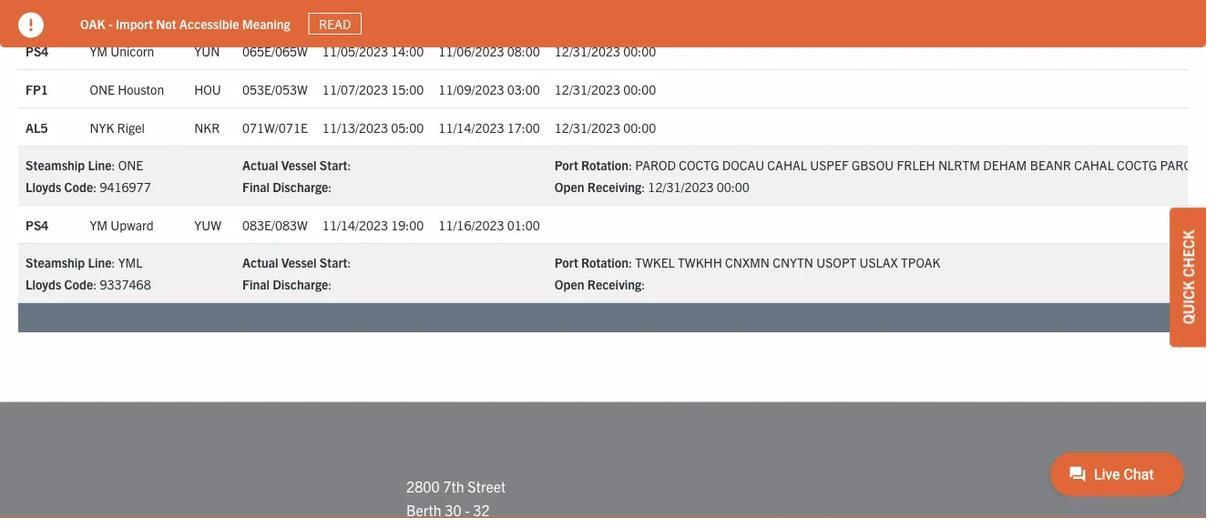 Task type: locate. For each thing, give the bounding box(es) containing it.
1 12/31/2023 00:00 from the top
[[555, 43, 656, 60]]

coctg left u
[[1117, 158, 1157, 174]]

cahal left uspef
[[767, 158, 807, 174]]

beanr
[[1030, 158, 1071, 174]]

vessel down 083e/083w
[[281, 255, 317, 272]]

solid image
[[18, 12, 44, 38]]

1 ym from the top
[[90, 43, 108, 60]]

al5 for nyk rigel
[[26, 120, 48, 136]]

code left 9337468
[[64, 277, 93, 294]]

0 vertical spatial open
[[555, 180, 584, 196]]

parod left "docau"
[[635, 158, 676, 174]]

receiving up twkel
[[587, 180, 642, 196]]

cahal right beanr
[[1074, 158, 1114, 174]]

0 vertical spatial nyk
[[90, 5, 114, 22]]

1 vertical spatial line
[[88, 255, 112, 272]]

port rotation : parod coctg docau cahal uspef gbsou frleh nlrtm deham beanr cahal coctg parod u open receiving : 12/31/2023 00:00
[[555, 158, 1206, 196]]

ym upward
[[90, 217, 154, 234]]

lloyds inside steamship line : one lloyds code : 9416977
[[26, 180, 61, 196]]

parod
[[635, 158, 676, 174], [1160, 158, 1201, 174]]

steamship inside steamship line : one lloyds code : 9416977
[[26, 158, 85, 174]]

steamship left yml
[[26, 255, 85, 272]]

1 rotation from the top
[[581, 158, 629, 174]]

1 receiving from the top
[[587, 180, 642, 196]]

one up 9416977 on the left top
[[118, 158, 143, 174]]

one
[[90, 82, 115, 98], [118, 158, 143, 174]]

12/31/2023 right 08:00
[[555, 43, 620, 60]]

port inside port rotation : parod coctg docau cahal uspef gbsou frleh nlrtm deham beanr cahal coctg parod u open receiving : 12/31/2023 00:00
[[555, 158, 578, 174]]

1 vertical spatial port
[[555, 255, 578, 272]]

1 lloyds from the top
[[26, 180, 61, 196]]

1 vertical spatial code
[[64, 277, 93, 294]]

rotation inside port rotation : parod coctg docau cahal uspef gbsou frleh nlrtm deham beanr cahal coctg parod u open receiving : 12/31/2023 00:00
[[581, 158, 629, 174]]

1 vertical spatial final
[[242, 277, 270, 294]]

1 actual from the top
[[242, 158, 278, 174]]

start down "11/14/2023 19:00"
[[320, 255, 347, 272]]

065e/065w
[[242, 43, 308, 60]]

actual down the 071w/071e
[[242, 158, 278, 174]]

11/05/2023 down 'read' link
[[322, 43, 388, 60]]

12/31/2023
[[555, 43, 620, 60], [555, 82, 620, 98], [555, 120, 620, 136], [648, 180, 714, 196]]

actual vessel start : final discharge :
[[242, 158, 351, 196], [242, 255, 351, 294]]

2 05:00 from the top
[[391, 120, 424, 136]]

0 vertical spatial rotation
[[581, 158, 629, 174]]

12/31/2023 00:00 right 08:00
[[555, 43, 656, 60]]

2 receiving from the top
[[587, 277, 642, 294]]

receiving down twkel
[[587, 277, 642, 294]]

al5 left oak
[[26, 5, 48, 22]]

1 05:00 from the top
[[391, 5, 424, 22]]

al5
[[26, 5, 48, 22], [26, 120, 48, 136]]

coctg
[[679, 158, 719, 174], [1117, 158, 1157, 174]]

12/31/2023 right 03:00
[[555, 82, 620, 98]]

1 vessel from the top
[[281, 158, 317, 174]]

final for 9337468
[[242, 277, 270, 294]]

1 discharge from the top
[[273, 180, 328, 196]]

final up 083e/083w
[[242, 180, 270, 196]]

2 open from the top
[[555, 277, 584, 294]]

1 vertical spatial nyk
[[90, 120, 114, 136]]

code inside steamship line : one lloyds code : 9416977
[[64, 180, 93, 196]]

12/31/2023 00:00 for 11/09/2023 03:00
[[555, 82, 656, 98]]

1 horizontal spatial 11/14/2023
[[439, 120, 504, 136]]

11/09/2023
[[439, 82, 504, 98]]

line inside steamship line : one lloyds code : 9416977
[[88, 158, 112, 174]]

1 vertical spatial start
[[320, 255, 347, 272]]

1 vertical spatial ym
[[90, 217, 108, 234]]

nyk left rigel
[[90, 120, 114, 136]]

1 vertical spatial one
[[118, 158, 143, 174]]

12/31/2023 up twkhh
[[648, 180, 714, 196]]

1 vertical spatial steamship
[[26, 255, 85, 272]]

0 vertical spatial one
[[90, 82, 115, 98]]

0 vertical spatial al5
[[26, 5, 48, 22]]

053e/053w
[[242, 82, 308, 98]]

parod left u
[[1160, 158, 1201, 174]]

ps4
[[26, 43, 49, 60], [26, 217, 49, 234]]

discharge
[[273, 180, 328, 196], [273, 277, 328, 294]]

lloyds left 9416977 on the left top
[[26, 180, 61, 196]]

15:00
[[391, 82, 424, 98]]

2 final from the top
[[242, 277, 270, 294]]

0 horizontal spatial coctg
[[679, 158, 719, 174]]

2 al5 from the top
[[26, 120, 48, 136]]

start
[[320, 158, 347, 174], [320, 255, 347, 272]]

ym
[[90, 43, 108, 60], [90, 217, 108, 234]]

1 port from the top
[[555, 158, 578, 174]]

0 vertical spatial discharge
[[273, 180, 328, 196]]

1 final from the top
[[242, 180, 270, 196]]

nyk
[[90, 5, 114, 22], [90, 120, 114, 136]]

not
[[156, 15, 176, 32]]

open
[[555, 180, 584, 196], [555, 277, 584, 294]]

code
[[64, 180, 93, 196], [64, 277, 93, 294]]

05:00
[[391, 5, 424, 22], [391, 120, 424, 136]]

2 discharge from the top
[[273, 277, 328, 294]]

11/14/2023 left 19:00
[[322, 217, 388, 234]]

code left 9416977 on the left top
[[64, 180, 93, 196]]

0 vertical spatial 05:00
[[391, 5, 424, 22]]

one houston
[[90, 82, 164, 98]]

1 horizontal spatial coctg
[[1117, 158, 1157, 174]]

2 vessel from the top
[[281, 255, 317, 272]]

ym left upward
[[90, 217, 108, 234]]

1 vertical spatial receiving
[[587, 277, 642, 294]]

2 coctg from the left
[[1117, 158, 1157, 174]]

2 actual vessel start : final discharge : from the top
[[242, 255, 351, 294]]

1 vertical spatial open
[[555, 277, 584, 294]]

vessel for steamship line : yml lloyds code : 9337468
[[281, 255, 317, 272]]

read
[[319, 15, 351, 32]]

port
[[555, 158, 578, 174], [555, 255, 578, 272]]

1 horizontal spatial parod
[[1160, 158, 1201, 174]]

03:00
[[507, 82, 540, 98]]

lloyds
[[26, 180, 61, 196], [26, 277, 61, 294]]

actual
[[242, 158, 278, 174], [242, 255, 278, 272]]

steamship line : one lloyds code : 9416977
[[26, 158, 151, 196]]

2 code from the top
[[64, 277, 93, 294]]

1 vertical spatial discharge
[[273, 277, 328, 294]]

2 ps4 from the top
[[26, 217, 49, 234]]

steamship for steamship line : yml lloyds code : 9337468
[[26, 255, 85, 272]]

2 lloyds from the top
[[26, 277, 61, 294]]

receiving
[[587, 180, 642, 196], [587, 277, 642, 294]]

2 11/05/2023 from the top
[[322, 43, 388, 60]]

steamship inside the steamship line : yml lloyds code : 9337468
[[26, 255, 85, 272]]

1 vertical spatial actual
[[242, 255, 278, 272]]

cnytn
[[773, 255, 814, 272]]

11/16/2023
[[439, 217, 504, 234]]

final down 083e/083w
[[242, 277, 270, 294]]

open inside port rotation : twkel twkhh cnxmn cnytn usopt uslax tpoak open receiving :
[[555, 277, 584, 294]]

1 11/05/2023 from the top
[[322, 5, 388, 22]]

quick
[[1179, 281, 1197, 325]]

actual down 083e/083w
[[242, 255, 278, 272]]

line for 9416977
[[88, 158, 112, 174]]

line left yml
[[88, 255, 112, 272]]

0 horizontal spatial cahal
[[767, 158, 807, 174]]

discharge for 9416977
[[273, 180, 328, 196]]

al5 down fp1
[[26, 120, 48, 136]]

1 vertical spatial ps4
[[26, 217, 49, 234]]

0 vertical spatial port
[[555, 158, 578, 174]]

ym unicorn
[[90, 43, 154, 60]]

2 actual from the top
[[242, 255, 278, 272]]

1 vertical spatial 12/31/2023 00:00
[[555, 82, 656, 98]]

nyk left import
[[90, 5, 114, 22]]

line
[[88, 158, 112, 174], [88, 255, 112, 272]]

final
[[242, 180, 270, 196], [242, 277, 270, 294]]

2 parod from the left
[[1160, 158, 1201, 174]]

0 vertical spatial actual vessel start : final discharge :
[[242, 158, 351, 196]]

:
[[112, 158, 115, 174], [347, 158, 351, 174], [629, 158, 632, 174], [93, 180, 97, 196], [328, 180, 332, 196], [642, 180, 645, 196], [112, 255, 115, 272], [347, 255, 351, 272], [629, 255, 632, 272], [93, 277, 97, 294], [328, 277, 332, 294], [642, 277, 645, 294]]

discharge down 083e/083w
[[273, 277, 328, 294]]

port inside port rotation : twkel twkhh cnxmn cnytn usopt uslax tpoak open receiving :
[[555, 255, 578, 272]]

actual vessel start : final discharge : down 083e/083w
[[242, 255, 351, 294]]

12/31/2023 00:00 right the 17:00
[[555, 120, 656, 136]]

unicorn
[[111, 43, 154, 60]]

2 ym from the top
[[90, 217, 108, 234]]

rigel
[[117, 120, 145, 136]]

ps4 for ym unicorn
[[26, 43, 49, 60]]

0 vertical spatial 12/31/2023 00:00
[[555, 43, 656, 60]]

lloyds left 9337468
[[26, 277, 61, 294]]

1 horizontal spatial cahal
[[1074, 158, 1114, 174]]

1 horizontal spatial one
[[118, 158, 143, 174]]

00:00 inside port rotation : parod coctg docau cahal uspef gbsou frleh nlrtm deham beanr cahal coctg parod u open receiving : 12/31/2023 00:00
[[717, 180, 750, 196]]

discharge up 083e/083w
[[273, 180, 328, 196]]

final for 9416977
[[242, 180, 270, 196]]

1 vertical spatial rotation
[[581, 255, 629, 272]]

1 al5 from the top
[[26, 5, 48, 22]]

coctg left "docau"
[[679, 158, 719, 174]]

0 vertical spatial actual
[[242, 158, 278, 174]]

ym for ym upward
[[90, 217, 108, 234]]

1 vertical spatial 11/05/2023
[[322, 43, 388, 60]]

vessel
[[281, 158, 317, 174], [281, 255, 317, 272]]

1 vertical spatial al5
[[26, 120, 48, 136]]

one left houston
[[90, 82, 115, 98]]

1 steamship from the top
[[26, 158, 85, 174]]

1 actual vessel start : final discharge : from the top
[[242, 158, 351, 196]]

1 nyk from the top
[[90, 5, 114, 22]]

0 vertical spatial ps4
[[26, 43, 49, 60]]

line inside the steamship line : yml lloyds code : 9337468
[[88, 255, 112, 272]]

05:00 up 14:00
[[391, 5, 424, 22]]

0 vertical spatial vessel
[[281, 158, 317, 174]]

-
[[108, 15, 113, 32]]

vessel down the 071w/071e
[[281, 158, 317, 174]]

12/31/2023 right the 17:00
[[555, 120, 620, 136]]

12/31/2023 00:00
[[555, 43, 656, 60], [555, 82, 656, 98], [555, 120, 656, 136]]

al5 for nyk remus
[[26, 5, 48, 22]]

11/13/2023
[[322, 120, 388, 136]]

0 vertical spatial line
[[88, 158, 112, 174]]

steamship
[[26, 158, 85, 174], [26, 255, 85, 272]]

1 open from the top
[[555, 180, 584, 196]]

0 vertical spatial code
[[64, 180, 93, 196]]

1 vertical spatial vessel
[[281, 255, 317, 272]]

fp1
[[26, 82, 48, 98]]

0 vertical spatial start
[[320, 158, 347, 174]]

00:00 for 03:00
[[623, 82, 656, 98]]

0 vertical spatial ym
[[90, 43, 108, 60]]

actual vessel start : final discharge : for : 9337468
[[242, 255, 351, 294]]

ps4 down steamship line : one lloyds code : 9416977
[[26, 217, 49, 234]]

11/14/2023
[[439, 120, 504, 136], [322, 217, 388, 234]]

2 start from the top
[[320, 255, 347, 272]]

12/31/2023 for 17:00
[[555, 120, 620, 136]]

ym down oak
[[90, 43, 108, 60]]

ps4 down solid image
[[26, 43, 49, 60]]

vessel for steamship line : one lloyds code : 9416977
[[281, 158, 317, 174]]

yuw
[[194, 217, 221, 234]]

steamship down fp1
[[26, 158, 85, 174]]

hou
[[194, 82, 221, 98]]

2 line from the top
[[88, 255, 112, 272]]

00:00
[[623, 43, 656, 60], [623, 82, 656, 98], [623, 120, 656, 136], [717, 180, 750, 196]]

code inside the steamship line : yml lloyds code : 9337468
[[64, 277, 93, 294]]

2 12/31/2023 00:00 from the top
[[555, 82, 656, 98]]

11/05/2023 up 11/05/2023 14:00
[[322, 5, 388, 22]]

11/05/2023
[[322, 5, 388, 22], [322, 43, 388, 60]]

1 vertical spatial lloyds
[[26, 277, 61, 294]]

1 ps4 from the top
[[26, 43, 49, 60]]

05:00 for 11/05/2023 05:00
[[391, 5, 424, 22]]

2800
[[406, 478, 440, 496]]

1 coctg from the left
[[679, 158, 719, 174]]

0 vertical spatial lloyds
[[26, 180, 61, 196]]

12/31/2023 00:00 right 03:00
[[555, 82, 656, 98]]

line up 9416977 on the left top
[[88, 158, 112, 174]]

receiving inside port rotation : twkel twkhh cnxmn cnytn usopt uslax tpoak open receiving :
[[587, 277, 642, 294]]

0 vertical spatial 11/05/2023
[[322, 5, 388, 22]]

remus
[[117, 5, 155, 22]]

nkr
[[194, 120, 220, 136]]

0 horizontal spatial parod
[[635, 158, 676, 174]]

2 steamship from the top
[[26, 255, 85, 272]]

start down 11/13/2023 on the left of page
[[320, 158, 347, 174]]

1 vertical spatial actual vessel start : final discharge :
[[242, 255, 351, 294]]

0 horizontal spatial 11/14/2023
[[322, 217, 388, 234]]

rotation inside port rotation : twkel twkhh cnxmn cnytn usopt uslax tpoak open receiving :
[[581, 255, 629, 272]]

0 vertical spatial 11/14/2023
[[439, 120, 504, 136]]

uslax
[[860, 255, 898, 272]]

3 12/31/2023 00:00 from the top
[[555, 120, 656, 136]]

2 vertical spatial 12/31/2023 00:00
[[555, 120, 656, 136]]

01:00
[[507, 217, 540, 234]]

0 vertical spatial receiving
[[587, 180, 642, 196]]

1 start from the top
[[320, 158, 347, 174]]

2 port from the top
[[555, 255, 578, 272]]

1 code from the top
[[64, 180, 93, 196]]

ps4 for ym upward
[[26, 217, 49, 234]]

11/14/2023 down 11/09/2023
[[439, 120, 504, 136]]

7th
[[443, 478, 464, 496]]

actual vessel start : final discharge : up 083e/083w
[[242, 158, 351, 196]]

rotation
[[581, 158, 629, 174], [581, 255, 629, 272]]

2 rotation from the top
[[581, 255, 629, 272]]

lloyds inside the steamship line : yml lloyds code : 9337468
[[26, 277, 61, 294]]

0 vertical spatial steamship
[[26, 158, 85, 174]]

u
[[1204, 158, 1206, 174]]

1 vertical spatial 05:00
[[391, 120, 424, 136]]

1 vertical spatial 11/14/2023
[[322, 217, 388, 234]]

05:00 down 15:00
[[391, 120, 424, 136]]

0 vertical spatial final
[[242, 180, 270, 196]]

oak
[[80, 15, 105, 32]]

2 nyk from the top
[[90, 120, 114, 136]]

1 line from the top
[[88, 158, 112, 174]]



Task type: vqa. For each thing, say whether or not it's contained in the screenshot.


Task type: describe. For each thing, give the bounding box(es) containing it.
start for steamship line : yml lloyds code : 9337468
[[320, 255, 347, 272]]

nyk remus
[[90, 5, 155, 22]]

12/31/2023 00:00 for 11/14/2023 17:00
[[555, 120, 656, 136]]

11/14/2023 for 11/14/2023 19:00
[[322, 217, 388, 234]]

12/31/2023 for 08:00
[[555, 43, 620, 60]]

accessible
[[179, 15, 239, 32]]

2800 7th street footer
[[0, 403, 1206, 518]]

yml
[[118, 255, 143, 272]]

11/07/2023 15:00
[[322, 82, 424, 98]]

steamship for steamship line : one lloyds code : 9416977
[[26, 158, 85, 174]]

port rotation : twkel twkhh cnxmn cnytn usopt uslax tpoak open receiving :
[[555, 255, 941, 294]]

12/31/2023 inside port rotation : parod coctg docau cahal uspef gbsou frleh nlrtm deham beanr cahal coctg parod u open receiving : 12/31/2023 00:00
[[648, 180, 714, 196]]

11/06/2023
[[439, 43, 504, 60]]

twkel
[[635, 255, 675, 272]]

nlrtm
[[938, 158, 980, 174]]

nre
[[194, 5, 219, 22]]

tpoak
[[901, 255, 941, 272]]

port for port rotation : parod coctg docau cahal uspef gbsou frleh nlrtm deham beanr cahal coctg parod u open receiving : 12/31/2023 00:00
[[555, 158, 578, 174]]

line for 9337468
[[88, 255, 112, 272]]

083e/083w
[[242, 217, 308, 234]]

code for : 9337468
[[64, 277, 93, 294]]

071w/071e
[[242, 120, 308, 136]]

yun
[[194, 43, 220, 60]]

nyk for nyk remus
[[90, 5, 114, 22]]

05:00 for 11/13/2023 05:00
[[391, 120, 424, 136]]

0 horizontal spatial one
[[90, 82, 115, 98]]

nyk rigel
[[90, 120, 145, 136]]

start for steamship line : one lloyds code : 9416977
[[320, 158, 347, 174]]

11/14/2023 17:00
[[439, 120, 540, 136]]

ym for ym unicorn
[[90, 43, 108, 60]]

11/06/2023 08:00
[[439, 43, 540, 60]]

11/14/2023 19:00
[[322, 217, 424, 234]]

read link
[[308, 13, 362, 35]]

072w/072e
[[242, 5, 308, 22]]

11/07/2023
[[322, 82, 388, 98]]

docau
[[722, 158, 764, 174]]

oak - import not accessible meaning
[[80, 15, 290, 32]]

lloyds for steamship line : yml lloyds code : 9337468
[[26, 277, 61, 294]]

11/05/2023 05:00
[[322, 5, 424, 22]]

meaning
[[242, 15, 290, 32]]

open inside port rotation : parod coctg docau cahal uspef gbsou frleh nlrtm deham beanr cahal coctg parod u open receiving : 12/31/2023 00:00
[[555, 180, 584, 196]]

14:00
[[391, 43, 424, 60]]

uspef
[[810, 158, 849, 174]]

11/14/2023 for 11/14/2023 17:00
[[439, 120, 504, 136]]

08:00
[[507, 43, 540, 60]]

check
[[1179, 230, 1197, 278]]

twkhh
[[678, 255, 722, 272]]

cnxmn
[[725, 255, 770, 272]]

17:00
[[507, 120, 540, 136]]

11/13/2023 05:00
[[322, 120, 424, 136]]

11/05/2023 for 11/05/2023 05:00
[[322, 5, 388, 22]]

one inside steamship line : one lloyds code : 9416977
[[118, 158, 143, 174]]

lloyds for steamship line : one lloyds code : 9416977
[[26, 180, 61, 196]]

9416977
[[100, 180, 151, 196]]

1 cahal from the left
[[767, 158, 807, 174]]

actual for steamship line : one lloyds code : 9416977
[[242, 158, 278, 174]]

actual for steamship line : yml lloyds code : 9337468
[[242, 255, 278, 272]]

1 parod from the left
[[635, 158, 676, 174]]

rotation for : twkel twkhh cnxmn cnytn usopt uslax tpoak
[[581, 255, 629, 272]]

discharge for 9337468
[[273, 277, 328, 294]]

frleh
[[897, 158, 935, 174]]

11/09/2023 03:00
[[439, 82, 540, 98]]

2 cahal from the left
[[1074, 158, 1114, 174]]

quick check
[[1179, 230, 1197, 325]]

12/31/2023 for 03:00
[[555, 82, 620, 98]]

11/05/2023 for 11/05/2023 14:00
[[322, 43, 388, 60]]

quick check link
[[1170, 207, 1206, 347]]

import
[[116, 15, 153, 32]]

steamship line : yml lloyds code : 9337468
[[26, 255, 151, 294]]

00:00 for 08:00
[[623, 43, 656, 60]]

deham
[[983, 158, 1027, 174]]

rotation for : parod coctg docau cahal uspef gbsou frleh nlrtm deham beanr cahal coctg parod u
[[581, 158, 629, 174]]

gbsou
[[852, 158, 894, 174]]

port for port rotation : twkel twkhh cnxmn cnytn usopt uslax tpoak open receiving :
[[555, 255, 578, 272]]

nyk for nyk rigel
[[90, 120, 114, 136]]

19:00
[[391, 217, 424, 234]]

actual vessel start : final discharge : for : 9416977
[[242, 158, 351, 196]]

2800 7th street
[[406, 478, 506, 496]]

houston
[[118, 82, 164, 98]]

00:00 for 17:00
[[623, 120, 656, 136]]

code for : 9416977
[[64, 180, 93, 196]]

11/05/2023 14:00
[[322, 43, 424, 60]]

upward
[[111, 217, 154, 234]]

usopt
[[816, 255, 857, 272]]

street
[[468, 478, 506, 496]]

9337468
[[100, 277, 151, 294]]

11/16/2023 01:00
[[439, 217, 540, 234]]

12/31/2023 00:00 for 11/06/2023 08:00
[[555, 43, 656, 60]]

receiving inside port rotation : parod coctg docau cahal uspef gbsou frleh nlrtm deham beanr cahal coctg parod u open receiving : 12/31/2023 00:00
[[587, 180, 642, 196]]



